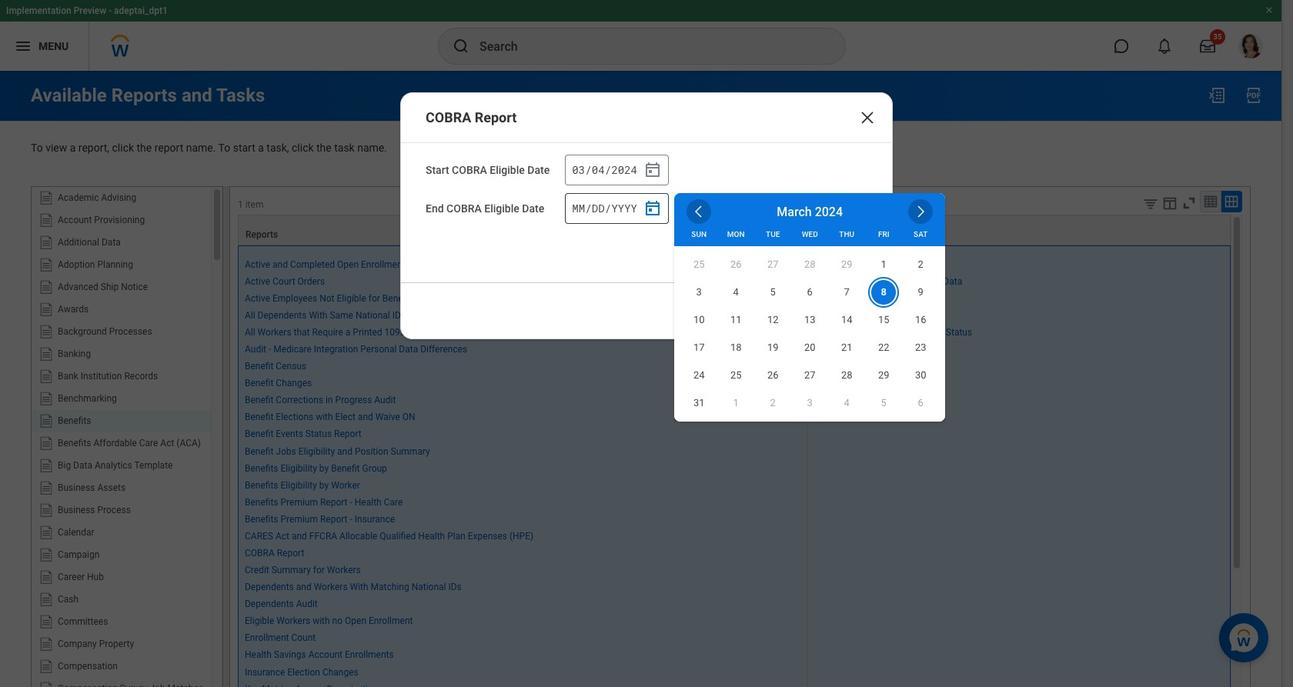 Task type: describe. For each thing, give the bounding box(es) containing it.
0 vertical spatial national
[[356, 310, 390, 321]]

1 vertical spatial 28 button
[[834, 363, 859, 388]]

processes
[[109, 326, 152, 337]]

0 vertical spatial audit
[[245, 344, 266, 355]]

mm
[[572, 201, 585, 215]]

data right big
[[73, 460, 92, 471]]

1 vertical spatial 1 button
[[724, 391, 748, 416]]

0 vertical spatial tasks
[[216, 85, 265, 106]]

item
[[245, 199, 264, 210]]

25 for the rightmost 25 button
[[730, 370, 742, 381]]

enrollment count link
[[245, 630, 316, 644]]

4 for right 4 button
[[844, 397, 850, 409]]

1 vertical spatial eligibility
[[281, 463, 317, 474]]

enrollment up savings
[[245, 633, 289, 644]]

0 vertical spatial 27 button
[[761, 252, 785, 277]]

business for business assets
[[58, 482, 95, 493]]

0 vertical spatial 25 button
[[687, 252, 711, 277]]

workers up eligible workers with no open enrollment link
[[314, 582, 348, 593]]

eligible up "same"
[[337, 293, 366, 304]]

start cobra eligible date group
[[565, 155, 669, 185]]

eligible up 'enrollment count' link
[[245, 616, 274, 627]]

/ right 04
[[605, 162, 611, 177]]

date for mm
[[522, 202, 544, 215]]

2 by from the top
[[319, 480, 329, 491]]

benefit down benefit census 'link'
[[245, 378, 274, 389]]

awards
[[58, 304, 89, 314]]

0 horizontal spatial health
[[245, 650, 272, 661]]

and up the active court  orders "link"
[[272, 259, 288, 270]]

17
[[693, 342, 705, 354]]

benefit elections with elect and waive on link
[[245, 409, 415, 423]]

dd
[[592, 201, 605, 215]]

2 vertical spatial audit
[[296, 599, 318, 610]]

committees
[[58, 616, 108, 627]]

big
[[58, 460, 71, 471]]

31 button
[[687, 391, 711, 416]]

row containing reports
[[238, 214, 1231, 245]]

sun
[[691, 230, 707, 239]]

close environment banner image
[[1265, 5, 1274, 15]]

15 button
[[871, 308, 896, 333]]

analytics
[[95, 460, 132, 471]]

change benefit jobs change medicare part d egwp data fix uncancelled oe event initiate open enrollment manage evidence of insurability status
[[813, 259, 972, 338]]

and right elect
[[358, 412, 373, 423]]

available
[[31, 85, 107, 106]]

act inside active and completed open enrollment status report active court  orders active employees not eligible for benefits all dependents with same national id all workers that require a printed 1095-c form audit - medicare integration personal data differences benefit census benefit  changes benefit corrections in progress audit benefit elections with elect and waive on benefit events status report benefit jobs eligibility and position summary benefits eligibility by benefit group benefits eligibility by worker benefits premium report - health care benefits premium report - insurance cares act and ffcra  allocable qualified health plan expenses (hpe) cobra report credit summary for workers dependents and workers with matching national ids dependents audit eligible workers with no open enrollment enrollment count health savings account  enrollments insurance election changes
[[276, 531, 289, 542]]

advanced
[[58, 281, 98, 292]]

2 vertical spatial eligibility
[[281, 480, 317, 491]]

1 vertical spatial 27
[[804, 370, 815, 381]]

benefit left the events
[[245, 429, 274, 440]]

/ right mm
[[585, 201, 592, 215]]

0 vertical spatial 1 button
[[871, 252, 896, 277]]

benefits premium report - health care link
[[245, 494, 403, 508]]

0 vertical spatial dependents
[[258, 310, 307, 321]]

31
[[693, 397, 705, 409]]

2 name. from the left
[[357, 142, 387, 154]]

report down end
[[436, 259, 464, 270]]

company property
[[58, 639, 134, 649]]

event
[[894, 293, 917, 304]]

0 horizontal spatial a
[[70, 142, 76, 154]]

march
[[777, 205, 812, 219]]

ids
[[448, 582, 462, 593]]

medicare inside change benefit jobs change medicare part d egwp data fix uncancelled oe event initiate open enrollment manage evidence of insurability status
[[847, 276, 885, 287]]

employees
[[272, 293, 317, 304]]

elections
[[276, 412, 313, 423]]

compensation
[[58, 661, 118, 672]]

a inside active and completed open enrollment status report active court  orders active employees not eligible for benefits all dependents with same national id all workers that require a printed 1095-c form audit - medicare integration personal data differences benefit census benefit  changes benefit corrections in progress audit benefit elections with elect and waive on benefit events status report benefit jobs eligibility and position summary benefits eligibility by benefit group benefits eligibility by worker benefits premium report - health care benefits premium report - insurance cares act and ffcra  allocable qualified health plan expenses (hpe) cobra report credit summary for workers dependents and workers with matching national ids dependents audit eligible workers with no open enrollment enrollment count health savings account  enrollments insurance election changes
[[345, 327, 351, 338]]

position
[[355, 446, 388, 457]]

progress
[[335, 395, 372, 406]]

0 vertical spatial 5
[[770, 287, 776, 298]]

expenses
[[468, 531, 507, 542]]

report inside dialog
[[475, 109, 517, 125]]

id
[[392, 310, 401, 321]]

adoption
[[58, 259, 95, 270]]

1 vertical spatial national
[[412, 582, 446, 593]]

and up to view a report, click the report name. to start a task, click the task name.
[[182, 85, 212, 106]]

not
[[320, 293, 334, 304]]

and left position
[[337, 446, 352, 457]]

end cobra eligible date group
[[565, 193, 669, 224]]

- up benefit census 'link'
[[269, 344, 271, 355]]

cobra up start at the top of page
[[426, 109, 471, 125]]

active court  orders link
[[245, 273, 325, 287]]

adeptai_dpt1
[[114, 5, 168, 16]]

calendar image
[[644, 199, 662, 218]]

1 horizontal spatial for
[[369, 293, 380, 304]]

process
[[97, 505, 131, 515]]

d
[[907, 276, 913, 287]]

1 vertical spatial for
[[313, 565, 325, 576]]

expand table image
[[1224, 194, 1239, 209]]

end
[[426, 202, 444, 215]]

hub
[[87, 572, 104, 582]]

2 horizontal spatial 1
[[881, 259, 887, 270]]

reports inside reports popup button
[[246, 229, 278, 240]]

11
[[730, 314, 742, 326]]

1 horizontal spatial 3 button
[[798, 391, 822, 416]]

03
[[572, 162, 585, 177]]

0 horizontal spatial 3 button
[[687, 280, 711, 305]]

22 button
[[871, 336, 896, 360]]

cobra report link
[[245, 545, 304, 559]]

egwp
[[915, 276, 941, 287]]

2 vertical spatial open
[[345, 616, 366, 627]]

workers left that
[[258, 327, 291, 338]]

enrollment up id
[[361, 259, 405, 270]]

report up ffcra
[[320, 514, 348, 525]]

dependents audit link
[[245, 596, 318, 610]]

inbox large image
[[1200, 38, 1215, 54]]

benefit left elections
[[245, 412, 274, 423]]

30
[[915, 370, 926, 381]]

dependents and workers with matching national ids link
[[245, 579, 462, 593]]

benefit up worker
[[331, 463, 360, 474]]

2 vertical spatial 1
[[733, 397, 739, 409]]

8 button
[[871, 280, 896, 305]]

all dependents with same national id link
[[245, 307, 401, 321]]

1 change from the top
[[813, 259, 845, 270]]

2 vertical spatial dependents
[[245, 599, 294, 610]]

benefit census link
[[245, 358, 306, 372]]

active and completed open enrollment status report link
[[245, 256, 464, 270]]

care inside active and completed open enrollment status report active court  orders active employees not eligible for benefits all dependents with same national id all workers that require a printed 1095-c form audit - medicare integration personal data differences benefit census benefit  changes benefit corrections in progress audit benefit elections with elect and waive on benefit events status report benefit jobs eligibility and position summary benefits eligibility by benefit group benefits eligibility by worker benefits premium report - health care benefits premium report - insurance cares act and ffcra  allocable qualified health plan expenses (hpe) cobra report credit summary for workers dependents and workers with matching national ids dependents audit eligible workers with no open enrollment enrollment count health savings account  enrollments insurance election changes
[[384, 497, 403, 508]]

part
[[888, 276, 905, 287]]

0 horizontal spatial reports
[[111, 85, 177, 106]]

1 to from the left
[[31, 142, 43, 154]]

2 for leftmost "2" "button"
[[770, 397, 776, 409]]

start
[[233, 142, 255, 154]]

1 vertical spatial with
[[350, 582, 368, 593]]

1 click from the left
[[112, 142, 134, 154]]

thu
[[839, 230, 854, 239]]

0 vertical spatial open
[[337, 259, 359, 270]]

task
[[334, 142, 355, 154]]

/ right the dd
[[605, 201, 611, 215]]

1 horizontal spatial 5
[[881, 397, 887, 409]]

benefit down benefit  changes link
[[245, 395, 274, 406]]

row containing active and completed open enrollment status report
[[238, 245, 1231, 687]]

items selected list containing change benefit jobs
[[813, 256, 972, 339]]

2 horizontal spatial audit
[[374, 395, 396, 406]]

view printable version (pdf) image
[[1245, 86, 1263, 105]]

14 button
[[834, 308, 859, 333]]

1 horizontal spatial 27 button
[[798, 363, 822, 388]]

and down credit summary for workers link
[[296, 582, 311, 593]]

change benefit jobs link
[[813, 256, 898, 270]]

0 horizontal spatial account
[[58, 214, 92, 225]]

15
[[878, 314, 889, 326]]

report down worker
[[320, 497, 348, 508]]

0 vertical spatial 27
[[767, 259, 779, 270]]

provisioning
[[94, 214, 145, 225]]

account inside active and completed open enrollment status report active court  orders active employees not eligible for benefits all dependents with same national id all workers that require a printed 1095-c form audit - medicare integration personal data differences benefit census benefit  changes benefit corrections in progress audit benefit elections with elect and waive on benefit events status report benefit jobs eligibility and position summary benefits eligibility by benefit group benefits eligibility by worker benefits premium report - health care benefits premium report - insurance cares act and ffcra  allocable qualified health plan expenses (hpe) cobra report credit summary for workers dependents and workers with matching national ids dependents audit eligible workers with no open enrollment enrollment count health savings account  enrollments insurance election changes
[[308, 650, 343, 661]]

wed
[[802, 230, 818, 239]]

1 horizontal spatial summary
[[391, 446, 430, 457]]

click to view/edit grid preferences image
[[1161, 194, 1178, 211]]

and left ffcra
[[292, 531, 307, 542]]

initiate
[[813, 310, 841, 321]]

1 vertical spatial dependents
[[245, 582, 294, 593]]

0 horizontal spatial 5 button
[[761, 280, 785, 305]]

count
[[291, 633, 316, 644]]

2 vertical spatial status
[[305, 429, 332, 440]]

2 click from the left
[[292, 142, 314, 154]]

background processes
[[58, 326, 152, 337]]

task,
[[267, 142, 289, 154]]

0 vertical spatial insurance
[[355, 514, 395, 525]]

0 horizontal spatial 2 button
[[761, 391, 785, 416]]

active employees not eligible for benefits link
[[245, 290, 416, 304]]

1 horizontal spatial 25 button
[[724, 363, 748, 388]]

march  2024 application
[[674, 193, 945, 422]]

notice
[[121, 281, 148, 292]]

13
[[804, 314, 815, 326]]

eligible up end cobra eligible date in the left of the page
[[490, 164, 525, 176]]

enrollments
[[345, 650, 394, 661]]

enrollment inside change benefit jobs change medicare part d egwp data fix uncancelled oe event initiate open enrollment manage evidence of insurability status
[[868, 310, 912, 321]]

table image
[[1203, 194, 1218, 209]]

of
[[888, 327, 897, 338]]

evidence
[[849, 327, 886, 338]]

1 active from the top
[[245, 259, 270, 270]]

0 horizontal spatial with
[[309, 310, 327, 321]]

2 change from the top
[[813, 276, 845, 287]]

affordable
[[94, 438, 137, 448]]

march  2024
[[777, 205, 843, 219]]

19
[[767, 342, 779, 354]]

1 horizontal spatial 2 button
[[908, 252, 933, 277]]

assets
[[97, 482, 126, 493]]

0 vertical spatial with
[[316, 412, 333, 423]]

1 inside available reports and tasks main content
[[238, 199, 243, 210]]

1 vertical spatial 29 button
[[871, 363, 896, 388]]

17 button
[[687, 336, 711, 360]]

0 vertical spatial changes
[[276, 378, 312, 389]]

1 horizontal spatial a
[[258, 142, 264, 154]]

cobra right end
[[446, 202, 482, 215]]

- up allocable on the bottom of the page
[[350, 514, 352, 525]]

benefit down benefit events status report link
[[245, 446, 274, 457]]

end cobra eligible date
[[426, 202, 544, 215]]

sat
[[914, 230, 928, 239]]

bank institution records
[[58, 371, 158, 381]]

start
[[426, 164, 449, 176]]

savings
[[274, 650, 306, 661]]

18
[[730, 342, 742, 354]]

0 horizontal spatial 3
[[696, 287, 702, 298]]

21
[[841, 342, 852, 354]]

start cobra eligible date
[[426, 164, 550, 176]]

data up planning
[[102, 237, 121, 248]]

workers up the dependents and workers with matching national ids "link"
[[327, 565, 361, 576]]

implementation preview -   adeptai_dpt1 banner
[[0, 0, 1282, 71]]

on
[[402, 412, 415, 423]]

open inside change benefit jobs change medicare part d egwp data fix uncancelled oe event initiate open enrollment manage evidence of insurability status
[[844, 310, 865, 321]]

enrollment down matching
[[369, 616, 413, 627]]

toolbar inside available reports and tasks main content
[[1131, 191, 1242, 214]]

additional
[[58, 237, 99, 248]]

integration
[[314, 344, 358, 355]]

0 vertical spatial status
[[408, 259, 434, 270]]

2 horizontal spatial health
[[418, 531, 445, 542]]

4 for the topmost 4 button
[[733, 287, 739, 298]]

report up credit summary for workers link
[[277, 548, 304, 559]]

jobs inside change benefit jobs change medicare part d egwp data fix uncancelled oe event initiate open enrollment manage evidence of insurability status
[[878, 259, 898, 270]]

cares
[[245, 531, 273, 542]]

0 horizontal spatial 28 button
[[798, 252, 822, 277]]

benefit up benefit  changes link
[[245, 361, 274, 372]]

same
[[330, 310, 353, 321]]



Task type: vqa. For each thing, say whether or not it's contained in the screenshot.


Task type: locate. For each thing, give the bounding box(es) containing it.
27 button down 20 button
[[798, 363, 822, 388]]

0 horizontal spatial 29 button
[[834, 252, 859, 277]]

company
[[58, 639, 97, 649]]

27 button down tue
[[761, 252, 785, 277]]

items selected list
[[245, 256, 534, 687], [813, 256, 972, 339]]

premium up ffcra
[[281, 514, 318, 525]]

1 horizontal spatial status
[[408, 259, 434, 270]]

items selected list containing active and completed open enrollment status report
[[245, 256, 534, 687]]

jobs inside active and completed open enrollment status report active court  orders active employees not eligible for benefits all dependents with same national id all workers that require a printed 1095-c form audit - medicare integration personal data differences benefit census benefit  changes benefit corrections in progress audit benefit elections with elect and waive on benefit events status report benefit jobs eligibility and position summary benefits eligibility by benefit group benefits eligibility by worker benefits premium report - health care benefits premium report - insurance cares act and ffcra  allocable qualified health plan expenses (hpe) cobra report credit summary for workers dependents and workers with matching national ids dependents audit eligible workers with no open enrollment enrollment count health savings account  enrollments insurance election changes
[[276, 446, 296, 457]]

4 button down 21 "button"
[[834, 391, 859, 416]]

name. right task
[[357, 142, 387, 154]]

cobra report dialog
[[400, 92, 893, 339]]

date left 03
[[527, 164, 550, 176]]

1 vertical spatial change
[[813, 276, 845, 287]]

oe
[[880, 293, 892, 304]]

date up reports popup button
[[522, 202, 544, 215]]

1 horizontal spatial health
[[355, 497, 382, 508]]

6 down '30' "button"
[[918, 397, 924, 409]]

business assets
[[58, 482, 126, 493]]

business process
[[58, 505, 131, 515]]

health down 'enrollment count' link
[[245, 650, 272, 661]]

row
[[238, 214, 1231, 245], [238, 245, 1231, 687]]

1 button up 8
[[871, 252, 896, 277]]

eligibility up benefits eligibility by worker link
[[281, 463, 317, 474]]

with
[[309, 310, 327, 321], [350, 582, 368, 593]]

orders
[[298, 276, 325, 287]]

0 vertical spatial 2 button
[[908, 252, 933, 277]]

1 left item
[[238, 199, 243, 210]]

8
[[881, 287, 887, 298]]

- down worker
[[350, 497, 352, 508]]

change up the 7
[[813, 259, 845, 270]]

0 vertical spatial eligibility
[[298, 446, 335, 457]]

1 horizontal spatial the
[[316, 142, 332, 154]]

1 vertical spatial all
[[245, 327, 255, 338]]

the left report
[[137, 142, 152, 154]]

4 down 21 "button"
[[844, 397, 850, 409]]

campaign
[[58, 549, 100, 560]]

1 vertical spatial 26 button
[[761, 363, 785, 388]]

click right report,
[[112, 142, 134, 154]]

3 button up 10
[[687, 280, 711, 305]]

mm / dd / yyyy
[[572, 201, 637, 215]]

0 horizontal spatial national
[[356, 310, 390, 321]]

4 up 11
[[733, 287, 739, 298]]

implementation preview -   adeptai_dpt1
[[6, 5, 168, 16]]

/ right 03
[[585, 162, 592, 177]]

26 button
[[724, 252, 748, 277], [761, 363, 785, 388]]

0 horizontal spatial audit
[[245, 344, 266, 355]]

2 down 19 button
[[770, 397, 776, 409]]

- inside banner
[[109, 5, 112, 16]]

27
[[767, 259, 779, 270], [804, 370, 815, 381]]

ship
[[101, 281, 119, 292]]

27 down tue
[[767, 259, 779, 270]]

calendar image
[[644, 161, 662, 179]]

business for business process
[[58, 505, 95, 515]]

(aca)
[[177, 438, 201, 448]]

0 vertical spatial for
[[369, 293, 380, 304]]

6 for bottommost 6 button
[[918, 397, 924, 409]]

form
[[416, 327, 438, 338]]

2 vertical spatial active
[[245, 293, 270, 304]]

name.
[[186, 142, 216, 154], [357, 142, 387, 154]]

tasks left the thu at right
[[814, 229, 838, 240]]

reports up report
[[111, 85, 177, 106]]

act left (aca)
[[160, 438, 174, 448]]

1 row from the top
[[238, 214, 1231, 245]]

printed
[[353, 327, 382, 338]]

care up cares act and ffcra  allocable qualified health plan expenses (hpe) link
[[384, 497, 403, 508]]

12
[[767, 314, 779, 326]]

report
[[475, 109, 517, 125], [436, 259, 464, 270], [334, 429, 362, 440], [320, 497, 348, 508], [320, 514, 348, 525], [277, 548, 304, 559]]

benefits
[[382, 293, 416, 304], [58, 415, 91, 426], [58, 438, 91, 448], [245, 463, 278, 474], [245, 480, 278, 491], [245, 497, 278, 508], [245, 514, 278, 525]]

1 horizontal spatial account
[[308, 650, 343, 661]]

audit up eligible workers with no open enrollment link
[[296, 599, 318, 610]]

18 button
[[724, 336, 748, 360]]

changes down health savings account  enrollments link
[[322, 667, 358, 678]]

1 vertical spatial 26
[[767, 370, 779, 381]]

3 down 20 button
[[807, 397, 813, 409]]

data inside change benefit jobs change medicare part d egwp data fix uncancelled oe event initiate open enrollment manage evidence of insurability status
[[943, 276, 962, 287]]

25 down sun
[[693, 259, 705, 270]]

2 button down 19 button
[[761, 391, 785, 416]]

matching
[[371, 582, 409, 593]]

0 horizontal spatial name.
[[186, 142, 216, 154]]

bank
[[58, 371, 78, 381]]

profile logan mcneil element
[[1229, 29, 1272, 63]]

0 horizontal spatial 26 button
[[724, 252, 748, 277]]

26
[[730, 259, 742, 270], [767, 370, 779, 381]]

to
[[31, 142, 43, 154], [218, 142, 230, 154]]

0 vertical spatial all
[[245, 310, 255, 321]]

1 vertical spatial jobs
[[276, 446, 296, 457]]

1 vertical spatial account
[[308, 650, 343, 661]]

5 button
[[761, 280, 785, 305], [871, 391, 896, 416]]

1 vertical spatial 2024
[[815, 205, 843, 219]]

29 for the left 29 button
[[841, 259, 852, 270]]

29 button up the 7
[[834, 252, 859, 277]]

benefit up the change medicare part d egwp data link
[[847, 259, 876, 270]]

0 horizontal spatial 6 button
[[798, 280, 822, 305]]

fix
[[813, 293, 825, 304]]

1 horizontal spatial 3
[[807, 397, 813, 409]]

0 vertical spatial health
[[355, 497, 382, 508]]

in
[[326, 395, 333, 406]]

26 button down mon
[[724, 252, 748, 277]]

a right start in the top of the page
[[258, 142, 264, 154]]

tasks button
[[807, 215, 1230, 245]]

28 button down 21 "button"
[[834, 363, 859, 388]]

business
[[58, 482, 95, 493], [58, 505, 95, 515]]

25 button down 18 button
[[724, 363, 748, 388]]

1 vertical spatial 27 button
[[798, 363, 822, 388]]

1 horizontal spatial with
[[350, 582, 368, 593]]

data
[[102, 237, 121, 248], [943, 276, 962, 287], [399, 344, 418, 355], [73, 460, 92, 471]]

fullscreen image
[[1181, 194, 1198, 211]]

0 vertical spatial 3 button
[[687, 280, 711, 305]]

fix uncancelled oe event link
[[813, 290, 917, 304]]

1 horizontal spatial medicare
[[847, 276, 885, 287]]

0 vertical spatial 25
[[693, 259, 705, 270]]

1 vertical spatial tasks
[[814, 229, 838, 240]]

career
[[58, 572, 85, 582]]

active left court
[[245, 276, 270, 287]]

0 vertical spatial by
[[319, 463, 329, 474]]

benefit inside change benefit jobs change medicare part d egwp data fix uncancelled oe event initiate open enrollment manage evidence of insurability status
[[847, 259, 876, 270]]

cobra inside active and completed open enrollment status report active court  orders active employees not eligible for benefits all dependents with same national id all workers that require a printed 1095-c form audit - medicare integration personal data differences benefit census benefit  changes benefit corrections in progress audit benefit elections with elect and waive on benefit events status report benefit jobs eligibility and position summary benefits eligibility by benefit group benefits eligibility by worker benefits premium report - health care benefits premium report - insurance cares act and ffcra  allocable qualified health plan expenses (hpe) cobra report credit summary for workers dependents and workers with matching national ids dependents audit eligible workers with no open enrollment enrollment count health savings account  enrollments insurance election changes
[[245, 548, 275, 559]]

with down in
[[316, 412, 333, 423]]

cobra right start at the top of page
[[452, 164, 487, 176]]

2 active from the top
[[245, 276, 270, 287]]

premium down benefits eligibility by worker link
[[281, 497, 318, 508]]

audit up waive
[[374, 395, 396, 406]]

benefits eligibility by worker link
[[245, 477, 360, 491]]

1 vertical spatial 6
[[918, 397, 924, 409]]

0 vertical spatial reports
[[111, 85, 177, 106]]

election
[[287, 667, 320, 678]]

toolbar
[[1131, 191, 1242, 214]]

tasks inside popup button
[[814, 229, 838, 240]]

medicare up fix uncancelled oe event link at the top
[[847, 276, 885, 287]]

28 button down wed
[[798, 252, 822, 277]]

1 horizontal spatial 2
[[918, 259, 924, 270]]

10
[[693, 314, 705, 326]]

6 button up 13
[[798, 280, 822, 305]]

6
[[807, 287, 813, 298], [918, 397, 924, 409]]

0 horizontal spatial 28
[[804, 259, 815, 270]]

changes down census
[[276, 378, 312, 389]]

all up benefit census 'link'
[[245, 327, 255, 338]]

1 vertical spatial audit
[[374, 395, 396, 406]]

health left plan
[[418, 531, 445, 542]]

report,
[[78, 142, 109, 154]]

date for 03
[[527, 164, 550, 176]]

28 for bottom "28" button
[[841, 370, 852, 381]]

status inside change benefit jobs change medicare part d egwp data fix uncancelled oe event initiate open enrollment manage evidence of insurability status
[[946, 327, 972, 338]]

2024 right 04
[[611, 162, 637, 177]]

10 button
[[687, 308, 711, 333]]

summary down cobra report link
[[271, 565, 311, 576]]

credit summary for workers link
[[245, 562, 361, 576]]

28 for "28" button to the left
[[804, 259, 815, 270]]

1 horizontal spatial care
[[384, 497, 403, 508]]

status down end
[[408, 259, 434, 270]]

jobs down the events
[[276, 446, 296, 457]]

25 button down sun
[[687, 252, 711, 277]]

1 vertical spatial 4
[[844, 397, 850, 409]]

1 vertical spatial active
[[245, 276, 270, 287]]

uncancelled
[[828, 293, 878, 304]]

1 horizontal spatial 5 button
[[871, 391, 896, 416]]

1 vertical spatial summary
[[271, 565, 311, 576]]

0 vertical spatial 2024
[[611, 162, 637, 177]]

2024 inside start cobra eligible date group
[[611, 162, 637, 177]]

1 vertical spatial 3 button
[[798, 391, 822, 416]]

chevron right image
[[913, 204, 928, 219]]

business down big
[[58, 482, 95, 493]]

2 row from the top
[[238, 245, 1231, 687]]

chevron left image
[[691, 204, 707, 219]]

1 business from the top
[[58, 482, 95, 493]]

27 button
[[761, 252, 785, 277], [798, 363, 822, 388]]

24 button
[[687, 363, 711, 388]]

0 vertical spatial 28
[[804, 259, 815, 270]]

2 for "2" "button" to the right
[[918, 259, 924, 270]]

export to excel image
[[1208, 86, 1226, 105]]

1 all from the top
[[245, 310, 255, 321]]

1 horizontal spatial 4 button
[[834, 391, 859, 416]]

care
[[139, 438, 158, 448], [384, 497, 403, 508]]

1 items selected list from the left
[[245, 256, 534, 687]]

1 vertical spatial with
[[313, 616, 330, 627]]

0 vertical spatial 29 button
[[834, 252, 859, 277]]

1 vertical spatial care
[[384, 497, 403, 508]]

medicare inside active and completed open enrollment status report active court  orders active employees not eligible for benefits all dependents with same national id all workers that require a printed 1095-c form audit - medicare integration personal data differences benefit census benefit  changes benefit corrections in progress audit benefit elections with elect and waive on benefit events status report benefit jobs eligibility and position summary benefits eligibility by benefit group benefits eligibility by worker benefits premium report - health care benefits premium report - insurance cares act and ffcra  allocable qualified health plan expenses (hpe) cobra report credit summary for workers dependents and workers with matching national ids dependents audit eligible workers with no open enrollment enrollment count health savings account  enrollments insurance election changes
[[273, 344, 312, 355]]

tue
[[766, 230, 780, 239]]

advanced ship notice
[[58, 281, 148, 292]]

credit
[[245, 565, 269, 576]]

28 down 21 "button"
[[841, 370, 852, 381]]

2 all from the top
[[245, 327, 255, 338]]

eligibility up benefits eligibility by benefit group 'link'
[[298, 446, 335, 457]]

report up start cobra eligible date
[[475, 109, 517, 125]]

workers
[[258, 327, 291, 338], [327, 565, 361, 576], [314, 582, 348, 593], [277, 616, 310, 627]]

29 button down 22 button
[[871, 363, 896, 388]]

1 horizontal spatial click
[[292, 142, 314, 154]]

1 horizontal spatial 6 button
[[908, 391, 933, 416]]

1 horizontal spatial items selected list
[[813, 256, 972, 339]]

1 vertical spatial 4 button
[[834, 391, 859, 416]]

23
[[915, 342, 926, 354]]

property
[[99, 639, 134, 649]]

25 down 18 button
[[730, 370, 742, 381]]

active up the active court  orders "link"
[[245, 259, 270, 270]]

1 item
[[238, 199, 264, 210]]

by up benefits premium report - health care link
[[319, 480, 329, 491]]

status down benefit elections with elect and waive on link
[[305, 429, 332, 440]]

summary down on
[[391, 446, 430, 457]]

all down the active court  orders "link"
[[245, 310, 255, 321]]

29 for bottommost 29 button
[[878, 370, 889, 381]]

workers up count
[[277, 616, 310, 627]]

0 horizontal spatial insurance
[[245, 667, 285, 678]]

0 horizontal spatial act
[[160, 438, 174, 448]]

all workers that require a printed 1095-c form link
[[245, 324, 438, 338]]

reports down item
[[246, 229, 278, 240]]

2024 inside application
[[815, 205, 843, 219]]

health
[[355, 497, 382, 508], [418, 531, 445, 542], [245, 650, 272, 661]]

notifications large image
[[1157, 38, 1172, 54]]

banking
[[58, 348, 91, 359]]

29 down 22 button
[[878, 370, 889, 381]]

30 button
[[908, 363, 933, 388]]

audit up benefit census 'link'
[[245, 344, 266, 355]]

3 active from the top
[[245, 293, 270, 304]]

0 horizontal spatial 25 button
[[687, 252, 711, 277]]

report down elect
[[334, 429, 362, 440]]

national left ids
[[412, 582, 446, 593]]

2 up the egwp
[[918, 259, 924, 270]]

0 vertical spatial 4
[[733, 287, 739, 298]]

1 vertical spatial by
[[319, 480, 329, 491]]

25 for topmost 25 button
[[693, 259, 705, 270]]

change
[[813, 259, 845, 270], [813, 276, 845, 287]]

medicare
[[847, 276, 885, 287], [273, 344, 312, 355]]

eligible up reports popup button
[[484, 202, 519, 215]]

allocable
[[339, 531, 377, 542]]

26 for 26 button to the left
[[730, 259, 742, 270]]

select to filter grid data image
[[1142, 195, 1159, 211]]

x image
[[858, 109, 877, 127]]

0 horizontal spatial medicare
[[273, 344, 312, 355]]

search image
[[452, 37, 470, 55]]

25 button
[[687, 252, 711, 277], [724, 363, 748, 388]]

1 horizontal spatial reports
[[246, 229, 278, 240]]

act up cobra report link
[[276, 531, 289, 542]]

16 button
[[908, 308, 933, 333]]

cobra report
[[426, 109, 517, 125]]

by down benefit jobs eligibility and position summary link
[[319, 463, 329, 474]]

cobra down cares
[[245, 548, 275, 559]]

2 premium from the top
[[281, 514, 318, 525]]

1 premium from the top
[[281, 497, 318, 508]]

available reports and tasks main content
[[0, 71, 1282, 687]]

premium
[[281, 497, 318, 508], [281, 514, 318, 525]]

2 vertical spatial health
[[245, 650, 272, 661]]

medicare up census
[[273, 344, 312, 355]]

20 button
[[798, 336, 822, 360]]

14
[[841, 314, 852, 326]]

26 for the bottommost 26 button
[[767, 370, 779, 381]]

7
[[844, 287, 850, 298]]

2 to from the left
[[218, 142, 230, 154]]

waive
[[375, 412, 400, 423]]

data inside active and completed open enrollment status report active court  orders active employees not eligible for benefits all dependents with same national id all workers that require a printed 1095-c form audit - medicare integration personal data differences benefit census benefit  changes benefit corrections in progress audit benefit elections with elect and waive on benefit events status report benefit jobs eligibility and position summary benefits eligibility by benefit group benefits eligibility by worker benefits premium report - health care benefits premium report - insurance cares act and ffcra  allocable qualified health plan expenses (hpe) cobra report credit summary for workers dependents and workers with matching national ids dependents audit eligible workers with no open enrollment enrollment count health savings account  enrollments insurance election changes
[[399, 344, 418, 355]]

1 horizontal spatial changes
[[322, 667, 358, 678]]

29 button
[[834, 252, 859, 277], [871, 363, 896, 388]]

0 vertical spatial 29
[[841, 259, 852, 270]]

benefit  changes link
[[245, 375, 312, 389]]

1 vertical spatial 6 button
[[908, 391, 933, 416]]

13 button
[[798, 308, 822, 333]]

adoption planning
[[58, 259, 133, 270]]

0 vertical spatial 4 button
[[724, 280, 748, 305]]

active down the active court  orders "link"
[[245, 293, 270, 304]]

1 horizontal spatial 1
[[733, 397, 739, 409]]

benefit corrections in progress audit link
[[245, 392, 396, 406]]

7 button
[[834, 280, 859, 305]]

1 up the change medicare part d egwp data link
[[881, 259, 887, 270]]

0 horizontal spatial care
[[139, 438, 158, 448]]

mon
[[727, 230, 745, 239]]

1 right 31 "button"
[[733, 397, 739, 409]]

2 business from the top
[[58, 505, 95, 515]]

0 horizontal spatial 27 button
[[761, 252, 785, 277]]

1 vertical spatial 5 button
[[871, 391, 896, 416]]

0 vertical spatial 26 button
[[724, 252, 748, 277]]

2 items selected list from the left
[[813, 256, 972, 339]]

1 name. from the left
[[186, 142, 216, 154]]

1 vertical spatial 5
[[881, 397, 887, 409]]

manage
[[813, 327, 847, 338]]

worker
[[331, 480, 360, 491]]

1 the from the left
[[137, 142, 152, 154]]

open right "no"
[[345, 616, 366, 627]]

1 horizontal spatial to
[[218, 142, 230, 154]]

5 up 12 in the top right of the page
[[770, 287, 776, 298]]

0 vertical spatial act
[[160, 438, 174, 448]]

with left "no"
[[313, 616, 330, 627]]

the left task
[[316, 142, 332, 154]]

0 vertical spatial 5 button
[[761, 280, 785, 305]]

1 horizontal spatial 4
[[844, 397, 850, 409]]

0 horizontal spatial for
[[313, 565, 325, 576]]

0 vertical spatial 2
[[918, 259, 924, 270]]

qualified
[[380, 531, 416, 542]]

2 the from the left
[[316, 142, 332, 154]]

6 for the left 6 button
[[807, 287, 813, 298]]

manage evidence of insurability status link
[[813, 324, 972, 338]]

1 by from the top
[[319, 463, 329, 474]]

open right completed
[[337, 259, 359, 270]]



